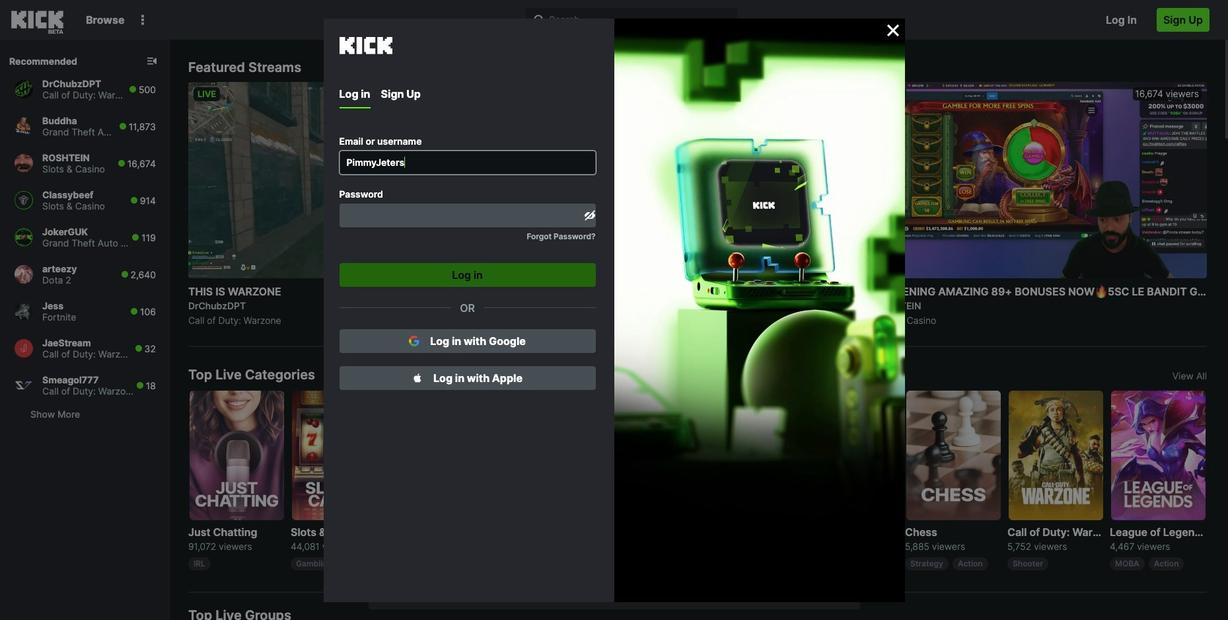 Task type: vqa. For each thing, say whether or not it's contained in the screenshot.
Slots & Casino image in the bottom left of the page
yes



Task type: locate. For each thing, give the bounding box(es) containing it.
ea sports fc 24 image
[[804, 391, 899, 520]]

fall guys image
[[702, 391, 797, 520]]

slots & casino image
[[292, 391, 387, 520]]

navigate to next slide image
[[1211, 170, 1229, 193]]

None password field
[[340, 203, 571, 227]]

call of duty: warzone image
[[1009, 391, 1104, 520]]

league of legends image
[[1112, 391, 1206, 520]]



Task type: describe. For each thing, give the bounding box(es) containing it.
palworld image
[[600, 391, 694, 520]]

just chatting image
[[190, 391, 284, 520]]

you@example.com text field
[[340, 150, 595, 174]]

chess image
[[907, 391, 1001, 520]]

Search search field
[[526, 8, 738, 32]]

navigate to previous slide image
[[165, 170, 185, 193]]

gallery element
[[165, 77, 1229, 327]]



